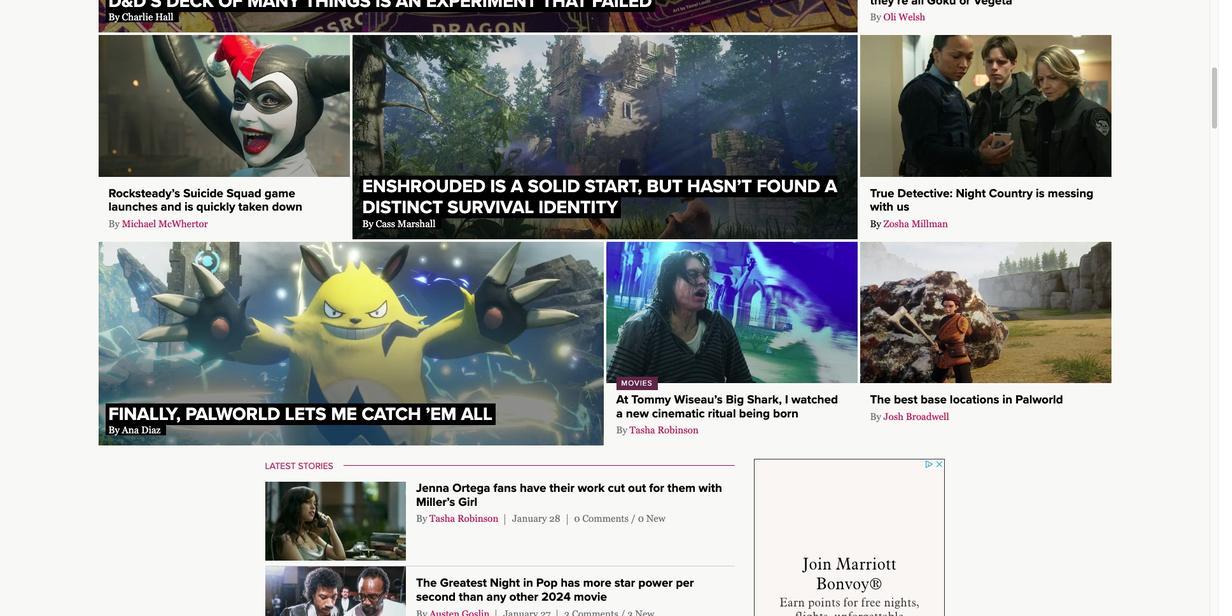 Task type: locate. For each thing, give the bounding box(es) containing it.
cut
[[608, 481, 625, 495]]

0 horizontal spatial the
[[416, 576, 437, 590]]

night inside true detective: night country is messing with us by zosha millman
[[956, 186, 986, 200]]

1 vertical spatial the
[[416, 576, 437, 590]]

tasha down new
[[630, 425, 655, 436]]

enshrouded
[[363, 176, 486, 198]]

latest
[[265, 461, 296, 472]]

the inside the greatest night in pop has more star power per second than any other 2024 movie
[[416, 576, 437, 590]]

1 horizontal spatial tasha robinson link
[[630, 425, 699, 436]]

for
[[649, 481, 665, 495]]

0
[[574, 513, 580, 524], [638, 513, 644, 524]]

0 horizontal spatial tasha
[[430, 513, 455, 524]]

by oli welsh
[[870, 12, 926, 23]]

0 horizontal spatial with
[[699, 481, 722, 495]]

me
[[331, 403, 357, 425]]

ritual
[[708, 407, 736, 421]]

welsh
[[899, 12, 926, 23]]

night right than
[[490, 576, 520, 590]]

in right locations
[[1003, 393, 1013, 407]]

0 vertical spatial tasha
[[630, 425, 655, 436]]

best
[[894, 393, 918, 407]]

by left the charlie
[[109, 12, 120, 23]]

ana
[[122, 425, 139, 436]]

enshrouded is a solid start, but hasn't found a distinct survival identity by cass marshall
[[363, 176, 838, 229]]

0 horizontal spatial night
[[490, 576, 520, 590]]

0 horizontal spatial tasha robinson link
[[430, 513, 499, 524]]

rocksteady's suicide squad game launches and is quickly taken down by michael mcwhertor
[[109, 186, 302, 229]]

enshrouded is a solid start, but hasn't found a distinct survival identity link
[[363, 176, 838, 218]]

2 horizontal spatial is
[[1036, 186, 1045, 200]]

the best base locations in palworld link
[[870, 393, 1064, 407]]

0 vertical spatial with
[[870, 200, 894, 214]]

is right country
[[1036, 186, 1045, 200]]

harley quinn in her classic harlequin makeup and outfit from suicide squad: kill the justice league image
[[98, 35, 350, 177]]

charlie hall link
[[122, 12, 174, 23]]

tommy
[[632, 393, 671, 407]]

by inside rocksteady's suicide squad game launches and is quickly taken down by michael mcwhertor
[[109, 218, 120, 229]]

1 horizontal spatial is
[[490, 176, 506, 198]]

a palworld hero stands in front of a base location in palworld. image
[[860, 242, 1112, 383]]

latest stories
[[265, 461, 333, 472]]

squad
[[227, 186, 262, 200]]

tasha down miller's
[[430, 513, 455, 524]]

cairo sweet (jenna ortega, in a silver silk dress baring her arms and cleavage) sits at a table covered with books talking on an old-fashioned dial telephone in miller's girl image
[[265, 482, 406, 561]]

robinson inside movies at tommy wiseau's big shark, i watched a new cinematic ritual being born by tasha robinson
[[658, 425, 699, 436]]

with left us
[[870, 200, 894, 214]]

second
[[416, 590, 456, 604]]

detective:
[[898, 186, 953, 200]]

marshall
[[398, 218, 436, 229]]

1 horizontal spatial the
[[870, 393, 891, 407]]

girl
[[458, 495, 478, 509]]

by left zosha
[[870, 218, 882, 229]]

a left new
[[616, 407, 623, 421]]

comments
[[583, 513, 629, 524]]

distinct
[[363, 197, 443, 218]]

1 vertical spatial in
[[523, 576, 533, 590]]

with
[[870, 200, 894, 214], [699, 481, 722, 495]]

than
[[459, 590, 484, 604]]

by left ana
[[109, 425, 120, 436]]

the inside the best base locations in palworld by josh broadwell
[[870, 393, 891, 407]]

by left josh
[[870, 411, 882, 422]]

1 horizontal spatial a
[[616, 407, 623, 421]]

with inside jenna ortega fans have their work cut out for them with miller's girl
[[699, 481, 722, 495]]

by inside the enshrouded is a solid start, but hasn't found a distinct survival identity by cass marshall
[[363, 218, 374, 229]]

1 0 from the left
[[574, 513, 580, 524]]

by left 'michael'
[[109, 218, 120, 229]]

tasha inside movies at tommy wiseau's big shark, i watched a new cinematic ritual being born by tasha robinson
[[630, 425, 655, 436]]

1 vertical spatial night
[[490, 576, 520, 590]]

at
[[616, 393, 629, 407]]

the up josh
[[870, 393, 891, 407]]

by
[[109, 12, 120, 23], [870, 12, 882, 23], [109, 218, 120, 229], [363, 218, 374, 229], [870, 218, 882, 229], [870, 411, 882, 422], [109, 425, 120, 436], [616, 425, 628, 436], [416, 513, 427, 524]]

in
[[1003, 393, 1013, 407], [523, 576, 533, 590]]

the for the best base locations in palworld by josh broadwell
[[870, 393, 891, 407]]

a left solid
[[511, 176, 523, 198]]

1 vertical spatial with
[[699, 481, 722, 495]]

0 horizontal spatial 0
[[574, 513, 580, 524]]

by down new
[[616, 425, 628, 436]]

palworld
[[1016, 393, 1064, 407], [186, 403, 280, 425]]

is
[[490, 176, 506, 198], [1036, 186, 1045, 200], [185, 200, 193, 214]]

0 vertical spatial in
[[1003, 393, 1013, 407]]

cass marshall link
[[376, 218, 436, 229]]

is inside the enshrouded is a solid start, but hasn't found a distinct survival identity by cass marshall
[[490, 176, 506, 198]]

1 horizontal spatial night
[[956, 186, 986, 200]]

0 right 28
[[574, 513, 580, 524]]

country
[[989, 186, 1033, 200]]

is inside rocksteady's suicide squad game launches and is quickly taken down by michael mcwhertor
[[185, 200, 193, 214]]

0 vertical spatial the
[[870, 393, 891, 407]]

by inside movies at tommy wiseau's big shark, i watched a new cinematic ritual being born by tasha robinson
[[616, 425, 628, 436]]

jenna
[[416, 481, 449, 495]]

by left cass
[[363, 218, 374, 229]]

new
[[626, 407, 649, 421]]

1 horizontal spatial 0
[[638, 513, 644, 524]]

tasha robinson link down cinematic at the bottom right
[[630, 425, 699, 436]]

1 vertical spatial robinson
[[458, 513, 499, 524]]

a inside movies at tommy wiseau's big shark, i watched a new cinematic ritual being born by tasha robinson
[[616, 407, 623, 421]]

an image of a grizzbolt from the paldeck in palworld. it a big round beast with long claws and black and yellow fur. it's holding its claws and arms stretched out and electricity pulses out from it. image
[[98, 242, 604, 446]]

in inside the greatest night in pop has more star power per second than any other 2024 movie
[[523, 576, 533, 590]]

a right found
[[825, 176, 838, 198]]

game
[[265, 186, 295, 200]]

night left country
[[956, 186, 986, 200]]

2 horizontal spatial a
[[825, 176, 838, 198]]

0 horizontal spatial palworld
[[186, 403, 280, 425]]

0 right / at right bottom
[[638, 513, 644, 524]]

night
[[956, 186, 986, 200], [490, 576, 520, 590]]

movies link
[[622, 379, 653, 388]]

and
[[161, 200, 181, 214]]

0 vertical spatial night
[[956, 186, 986, 200]]

1 horizontal spatial in
[[1003, 393, 1013, 407]]

oli welsh link
[[884, 12, 926, 23]]

0 vertical spatial robinson
[[658, 425, 699, 436]]

0 horizontal spatial in
[[523, 576, 533, 590]]

in left the pop
[[523, 576, 533, 590]]

1 horizontal spatial robinson
[[658, 425, 699, 436]]

by left oli
[[870, 12, 882, 23]]

0 horizontal spatial is
[[185, 200, 193, 214]]

the for the greatest night in pop has more star power per second than any other 2024 movie
[[416, 576, 437, 590]]

oli
[[884, 12, 897, 23]]

solid
[[528, 176, 580, 198]]

tasha
[[630, 425, 655, 436], [430, 513, 455, 524]]

stories
[[298, 461, 333, 472]]

wiseau's
[[674, 393, 723, 407]]

out
[[628, 481, 646, 495]]

fans
[[494, 481, 517, 495]]

a for wiseau's
[[616, 407, 623, 421]]

jenna ortega fans have their work cut out for them with miller's girl
[[416, 481, 722, 509]]

by down miller's
[[416, 513, 427, 524]]

1 horizontal spatial palworld
[[1016, 393, 1064, 407]]

jenna ortega fans have their work cut out for them with miller's girl link
[[416, 481, 722, 509]]

1 horizontal spatial tasha
[[630, 425, 655, 436]]

palworld inside the best base locations in palworld by josh broadwell
[[1016, 393, 1064, 407]]

night inside the greatest night in pop has more star power per second than any other 2024 movie
[[490, 576, 520, 590]]

in inside the best base locations in palworld by josh broadwell
[[1003, 393, 1013, 407]]

michael mcwhertor link
[[122, 218, 208, 229]]

the greatest night in pop has more star power per second than any other 2024 movie
[[416, 576, 694, 604]]

finally, palworld lets me catch 'em all by ana diaz
[[109, 403, 493, 436]]

ana diaz link
[[122, 425, 161, 436]]

0 horizontal spatial robinson
[[458, 513, 499, 524]]

is up mcwhertor
[[185, 200, 193, 214]]

the left greatest on the bottom left of the page
[[416, 576, 437, 590]]

i
[[785, 393, 789, 407]]

has
[[561, 576, 580, 590]]

new
[[647, 513, 666, 524]]

the
[[870, 393, 891, 407], [416, 576, 437, 590]]

a
[[511, 176, 523, 198], [825, 176, 838, 198], [616, 407, 623, 421]]

1 horizontal spatial with
[[870, 200, 894, 214]]

28
[[549, 513, 561, 524]]

is left solid
[[490, 176, 506, 198]]

by inside finally, palworld lets me catch 'em all by ana diaz
[[109, 425, 120, 436]]

robinson down girl
[[458, 513, 499, 524]]

a graphic with patrick the firefighter (tommy wiseau), wet and disheveled and yelling, in wiseau's movie big shark, against a blue-and-green tinted background featuring a giant, lunging, open-mouthed cg shark image
[[606, 242, 858, 383]]

tasha robinson link down girl
[[430, 513, 499, 524]]

with right them
[[699, 481, 722, 495]]

finally,
[[109, 403, 181, 425]]

other
[[510, 590, 539, 604]]

night for greatest
[[490, 576, 520, 590]]

tasha robinson link
[[630, 425, 699, 436], [430, 513, 499, 524]]

catch
[[362, 403, 421, 425]]

big
[[726, 393, 744, 407]]

by inside true detective: night country is messing with us by zosha millman
[[870, 218, 882, 229]]

1 vertical spatial tasha robinson link
[[430, 513, 499, 524]]

robinson down cinematic at the bottom right
[[658, 425, 699, 436]]



Task type: describe. For each thing, give the bounding box(es) containing it.
cass
[[376, 218, 395, 229]]

watched
[[792, 393, 838, 407]]

but
[[647, 176, 683, 198]]

rocksteady's suicide squad game launches and is quickly taken down link
[[109, 186, 302, 214]]

a player sits at their campfire, enjoying the beautiful wilderness around them, in enshrouded. image
[[352, 35, 858, 239]]

the best base locations in palworld by josh broadwell
[[870, 393, 1064, 422]]

rocksteady's
[[109, 186, 180, 200]]

hasn't
[[687, 176, 752, 198]]

josh
[[884, 411, 904, 422]]

mcwhertor
[[158, 218, 208, 229]]

miller's
[[416, 495, 455, 509]]

january 28
[[512, 513, 563, 524]]

born
[[773, 407, 799, 421]]

their
[[550, 481, 575, 495]]

josh broadwell link
[[884, 411, 950, 422]]

night for detective:
[[956, 186, 986, 200]]

base
[[921, 393, 947, 407]]

at tommy wiseau's big shark, i watched a new cinematic ritual being born link
[[616, 393, 838, 421]]

identity
[[539, 197, 618, 218]]

lets
[[285, 403, 326, 425]]

movies
[[622, 379, 653, 388]]

start,
[[585, 176, 642, 198]]

/
[[631, 513, 636, 524]]

have
[[520, 481, 547, 495]]

any
[[487, 590, 506, 604]]

suicide
[[183, 186, 223, 200]]

zosha millman link
[[884, 218, 948, 229]]

found
[[757, 176, 821, 198]]

by inside the best base locations in palworld by josh broadwell
[[870, 411, 882, 422]]

shark,
[[747, 393, 782, 407]]

0 vertical spatial tasha robinson link
[[630, 425, 699, 436]]

per
[[676, 576, 694, 590]]

greatest
[[440, 576, 487, 590]]

a for solid
[[825, 176, 838, 198]]

palworld inside finally, palworld lets me catch 'em all by ana diaz
[[186, 403, 280, 425]]

true
[[870, 186, 895, 200]]

0 comments / 0 new
[[574, 513, 666, 524]]

us
[[897, 200, 910, 214]]

work
[[578, 481, 605, 495]]

0 horizontal spatial a
[[511, 176, 523, 198]]

movie
[[574, 590, 607, 604]]

michael
[[122, 218, 156, 229]]

advertisement element
[[754, 459, 945, 616]]

launches
[[109, 200, 158, 214]]

survival
[[448, 197, 534, 218]]

with inside true detective: night country is messing with us by zosha millman
[[870, 200, 894, 214]]

diaz
[[141, 425, 161, 436]]

january
[[512, 513, 547, 524]]

ortega
[[453, 481, 491, 495]]

the greatest night in pop has more star power per second than any other 2024 movie link
[[416, 576, 694, 604]]

all
[[461, 403, 493, 425]]

locations
[[950, 393, 1000, 407]]

charlie
[[122, 12, 153, 23]]

taken
[[238, 200, 269, 214]]

quickly
[[196, 200, 235, 214]]

1 vertical spatial tasha
[[430, 513, 455, 524]]

three face-up cards, including crossroads, dragon, and gem, sit atop a deck of cards that are face down, with pink dice on top of them. image
[[98, 0, 858, 33]]

by charlie hall
[[109, 12, 174, 23]]

navarro (kali reis), prior (finn bennett), and danvers (jodie foster) stand around a phone to watch a video in a still from episode 3 of true detective night country image
[[860, 35, 1112, 177]]

being
[[739, 407, 770, 421]]

hall
[[155, 12, 174, 23]]

2024
[[542, 590, 571, 604]]

messing
[[1048, 186, 1094, 200]]

lionel richie and quincy jones looking at sheet for music for "we are the world" in the greatest night in pop documentary image
[[265, 567, 406, 616]]

star
[[615, 576, 636, 590]]

is inside true detective: night country is messing with us by zosha millman
[[1036, 186, 1045, 200]]

2 0 from the left
[[638, 513, 644, 524]]

'em
[[426, 403, 457, 425]]

true detective: night country is messing with us link
[[870, 186, 1094, 214]]

them
[[668, 481, 696, 495]]

more
[[583, 576, 612, 590]]

broadwell
[[906, 411, 950, 422]]

cinematic
[[652, 407, 705, 421]]

zosha
[[884, 218, 910, 229]]



Task type: vqa. For each thing, say whether or not it's contained in the screenshot.
was
no



